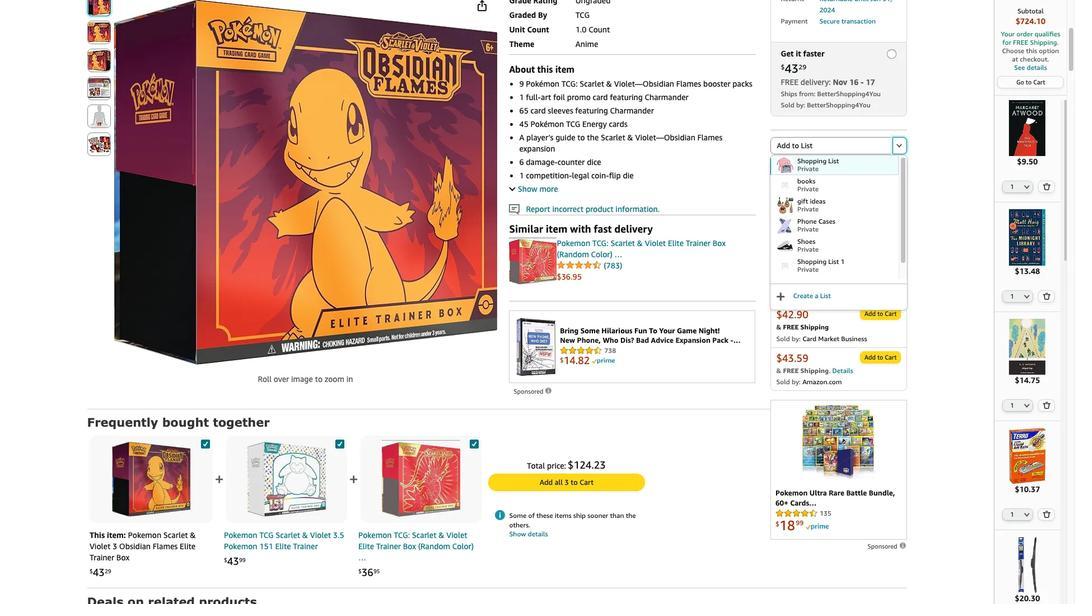Task type: locate. For each thing, give the bounding box(es) containing it.
violet inside pokemon tcg: scarlet & violet elite trainer box (random color) … $ 36 95
[[447, 531, 467, 540]]

0 horizontal spatial tcg:
[[394, 531, 410, 540]]

2 add to cart from the top
[[865, 354, 897, 362]]

shipping inside $42.90 & free shipping sold by: card market business
[[801, 323, 829, 332]]

… inside pokemon tcg: scarlet & violet elite trainer box (random color) …
[[615, 250, 623, 259]]

books image
[[777, 177, 793, 194]]

more
[[540, 184, 558, 194]]

free down $42.90
[[783, 323, 799, 332]]

1 horizontal spatial details
[[1027, 63, 1047, 72]]

29 down this item:
[[105, 568, 111, 575]]

free down $42.50
[[783, 280, 799, 288]]

delete image up the midnight library: a gma book club pick (a novel) 'image'
[[1043, 183, 1051, 191]]

delete image up terro t300b liquid ant killer, 12 bait stations image
[[1043, 402, 1051, 409]]

shopping list 2 link
[[770, 276, 899, 297]]

1 vertical spatial shopping
[[798, 258, 827, 266]]

pokemon inside pokemon scarlet & violet 3 obsidian flames elite trainer box
[[128, 531, 161, 540]]

1 vertical spatial sponsored
[[868, 544, 899, 551]]

free up ships
[[781, 78, 799, 87]]

17
[[866, 78, 875, 87]]

1 horizontal spatial the
[[626, 512, 636, 520]]

0 vertical spatial …
[[615, 250, 623, 259]]

1 horizontal spatial checkbox image
[[335, 440, 344, 449]]

1 vertical spatial show
[[509, 530, 526, 539]]

shipping up amazon.com
[[801, 367, 829, 376]]

add to cart down business
[[865, 354, 897, 362]]

1 horizontal spatial +
[[349, 470, 358, 489]]

dropdown image down $9.50
[[1025, 185, 1030, 189]]

transaction
[[842, 17, 876, 25]]

0 horizontal spatial pokemon tcg: scarlet & violet elite trainer box (random color) … link
[[358, 530, 481, 564]]

details down of
[[528, 530, 548, 539]]

scarlet inside pokemon tcg: scarlet & violet elite trainer box (random color) …
[[611, 238, 635, 248]]

bettershopping4you
[[817, 90, 881, 98], [807, 101, 871, 109]]

1 vertical spatial violet—obsidian
[[635, 133, 696, 142]]

the
[[587, 133, 599, 142], [626, 512, 636, 520]]

1 vertical spatial flames
[[698, 133, 723, 142]]

0 vertical spatial 3
[[565, 478, 569, 487]]

registry
[[801, 163, 828, 172]]

tcg: inside pokemon tcg: scarlet & violet elite trainer box (random color) …
[[592, 238, 609, 248]]

1 vertical spatial (random
[[418, 542, 450, 552]]

1 horizontal spatial pokemon tcg: scarlet & violet elite trainer box (random color) … link
[[557, 238, 726, 259]]

0 vertical spatial tcg:
[[562, 79, 578, 88]]

0 horizontal spatial card
[[531, 106, 546, 115]]

shipping.
[[1030, 38, 1059, 46]]

(random inside pokemon tcg: scarlet & violet elite trainer box (random color) … $ 36 95
[[418, 542, 450, 552]]

16
[[850, 78, 859, 87]]

1 horizontal spatial box
[[403, 542, 416, 552]]

shopping down other on the top right of page
[[798, 258, 827, 266]]

dropdown image for $14.75
[[1025, 404, 1030, 408]]

show down "others."
[[509, 530, 526, 539]]

pokemon tcg: scarlet & violet elite trainer box (random color) … $ 36 95
[[358, 531, 474, 579]]

free down used
[[813, 211, 832, 220]]

terro t300b liquid ant killer, 12 bait stations image
[[1000, 428, 1056, 485]]

0 vertical spatial 29
[[799, 63, 807, 71]]

delete image up peak silicone plus windshield wiper blade, 22-inch (pack of 1) at the bottom of the page
[[1043, 511, 1051, 519]]

add up the shopping list image
[[777, 141, 790, 150]]

None radio
[[892, 137, 907, 155]]

$42.50 & free shipping sold by: sijon
[[777, 265, 829, 300]]

95
[[795, 210, 801, 217], [374, 568, 380, 575]]

new & used (54) from $ 39 95
[[781, 199, 860, 221]]

2 checkbox image from the left
[[335, 440, 344, 449]]

of
[[528, 512, 535, 520]]

… for pokemon tcg: scarlet & violet elite trainer box (random color) … $ 36 95
[[358, 553, 366, 563]]

shopping list image
[[777, 157, 793, 174]]

trainer inside pokemon tcg: scarlet & violet elite trainer box (random color) …
[[686, 238, 711, 248]]

list inside "link"
[[828, 278, 839, 286]]

details
[[1027, 63, 1047, 72], [528, 530, 548, 539]]

2 count from the left
[[589, 25, 610, 34]]

dropdown image down $10.37
[[1025, 513, 1030, 518]]

full-
[[526, 92, 541, 102]]

get it faster $ 43 29
[[781, 49, 825, 76]]

add to cart submit up business
[[861, 309, 900, 320]]

by: inside $42.90 & free shipping sold by: card market business
[[792, 335, 801, 344]]

6 private from the top
[[798, 266, 819, 274]]

item down 'incorrect' in the top of the page
[[546, 223, 568, 235]]

pokemon inside pokemon tcg: scarlet & violet elite trainer box (random color) … $ 36 95
[[358, 531, 392, 540]]

1 vertical spatial tcg
[[566, 119, 580, 129]]

1 add to cart from the top
[[865, 311, 897, 318]]

1 vertical spatial pokémon
[[531, 119, 564, 129]]

color) inside pokemon tcg: scarlet & violet elite trainer box (random color) … $ 36 95
[[452, 542, 474, 552]]

1 vertical spatial featuring
[[575, 106, 608, 115]]

report incorrect product information. image
[[509, 204, 520, 215]]

shipping for $42.90
[[801, 323, 829, 332]]

1 horizontal spatial tcg:
[[562, 79, 578, 88]]

0 horizontal spatial color)
[[452, 542, 474, 552]]

tcg
[[576, 10, 590, 19], [566, 119, 580, 129], [259, 531, 274, 540]]

private inside shopping list private
[[798, 165, 819, 173]]

add to cart for $43.59
[[865, 354, 897, 362]]

violet for pokemon tcg: scarlet & violet elite trainer box (random color) …
[[645, 238, 666, 248]]

sold inside $42.50 & free shipping sold by: sijon
[[777, 291, 790, 300]]

shopping up the books
[[798, 157, 827, 165]]

checkout.
[[1020, 55, 1049, 63]]

total price: $124.23
[[527, 459, 606, 471]]

count
[[527, 25, 549, 34], [589, 25, 610, 34]]

pokemon tcg scarlet & violet 3.5 pokemon 151 elite trainer $ 43 99
[[224, 531, 344, 568]]

0 vertical spatial details
[[1027, 63, 1047, 72]]

1 checkbox image from the left
[[201, 440, 210, 449]]

shipping inside $42.50 & free shipping sold by: sijon
[[801, 280, 829, 288]]

shopping inside shopping list private
[[798, 157, 827, 165]]

damage-
[[526, 157, 558, 167]]

pokémon up art
[[526, 79, 560, 88]]

secure transaction button
[[820, 16, 876, 25]]

1 vertical spatial item
[[546, 223, 568, 235]]

list inside shopping list private
[[828, 157, 839, 165]]

0 vertical spatial box
[[713, 238, 726, 248]]

this up see details link
[[1026, 46, 1038, 55]]

sponsored for the bottom leave feedback on sponsored ad element
[[868, 544, 899, 551]]

0 horizontal spatial 3
[[113, 542, 117, 552]]

show for show more
[[518, 184, 538, 194]]

pokemon tcg: scarlet & violet elite trainer box (random color) … link
[[557, 238, 726, 259], [358, 530, 481, 564]]

1 vertical spatial add to cart
[[865, 354, 897, 362]]

1 vertical spatial 29
[[105, 568, 111, 575]]

free down $43.59
[[783, 367, 799, 376]]

29 down 'it'
[[799, 63, 807, 71]]

& inside pokemon tcg scarlet & violet 3.5 pokemon 151 elite trainer $ 43 99
[[302, 531, 308, 540]]

2 private from the top
[[798, 185, 819, 193]]

0 horizontal spatial this
[[537, 64, 553, 75]]

shopping list 1 private
[[798, 258, 845, 274]]

show
[[518, 184, 538, 194], [509, 530, 526, 539]]

flames down booster
[[698, 133, 723, 142]]

2 horizontal spatial box
[[713, 238, 726, 248]]

delete image for $9.50
[[1043, 183, 1051, 191]]

1
[[519, 92, 524, 102], [519, 171, 524, 180], [1011, 183, 1014, 191], [841, 258, 845, 266], [1011, 293, 1014, 300], [1011, 402, 1014, 409], [1011, 511, 1014, 519]]

delete image for $10.37
[[1043, 511, 1051, 519]]

show details
[[509, 530, 548, 539]]

private inside shopping list 1 private
[[798, 266, 819, 274]]

1 vertical spatial the
[[626, 512, 636, 520]]

by: inside $43.59 & free shipping . details sold by: amazon.com
[[792, 378, 801, 387]]

1.0 count
[[576, 25, 610, 34]]

1 horizontal spatial 29
[[799, 63, 807, 71]]

coin-
[[592, 171, 609, 180]]

free inside $42.50 & free shipping sold by: sijon
[[783, 280, 799, 288]]

incorrect
[[552, 204, 584, 214]]

0 vertical spatial (random
[[557, 250, 589, 259]]

0 horizontal spatial the
[[587, 133, 599, 142]]

$13.48
[[1015, 266, 1040, 276]]

2 vertical spatial shopping
[[798, 278, 827, 286]]

1 vertical spatial sponsored link
[[868, 543, 907, 551]]

about this item 9 pokémon tcg: scarlet & violet—obsidian flames booster packs 1 full-art foil promo card featuring charmander 65 card sleeves featuring charmander 45 pokémon tcg energy cards a player's guide to the scarlet & violet—obsidian flames expansion 6 damage-counter dice 1 competition-legal coin-flip die
[[509, 64, 753, 180]]

delete image for $14.75
[[1043, 402, 1051, 409]]

29 inside get it faster $ 43 29
[[799, 63, 807, 71]]

shopping up the sijon
[[798, 278, 827, 286]]

0 horizontal spatial details
[[528, 530, 548, 539]]

0 vertical spatial add to cart submit
[[861, 309, 900, 320]]

in
[[346, 375, 353, 384]]

add
[[777, 141, 790, 150], [777, 163, 790, 172], [865, 311, 876, 318], [865, 354, 876, 362], [540, 478, 553, 487]]

add down business
[[865, 354, 876, 362]]

& inside pokemon tcg: scarlet & violet elite trainer box (random color) … $ 36 95
[[439, 531, 444, 540]]

29 inside $ 43 29
[[105, 568, 111, 575]]

private up the books
[[798, 165, 819, 173]]

details up go to cart
[[1027, 63, 1047, 72]]

95 inside pokemon tcg: scarlet & violet elite trainer box (random color) … $ 36 95
[[374, 568, 380, 575]]

shopping for shopping list 1
[[798, 258, 827, 266]]

featuring up energy
[[575, 106, 608, 115]]

$ inside pokemon tcg: scarlet & violet elite trainer box (random color) … $ 36 95
[[358, 568, 362, 575]]

elite inside pokemon scarlet & violet 3 obsidian flames elite trainer box
[[180, 542, 196, 552]]

tcg: inside pokemon tcg: scarlet & violet elite trainer box (random color) … $ 36 95
[[394, 531, 410, 540]]

shipping up "card"
[[801, 323, 829, 332]]

1 shopping from the top
[[798, 157, 827, 165]]

3 delete image from the top
[[1043, 402, 1051, 409]]

0 vertical spatial 95
[[795, 210, 801, 217]]

violet for pokemon tcg scarlet & violet 3.5 pokemon 151 elite trainer $ 43 99
[[310, 531, 331, 540]]

radio inactive image
[[887, 50, 896, 59]]

product
[[586, 204, 614, 214]]

by: inside free delivery: nov 16 - 17 ships from: bettershopping4you sold by: bettershopping4you
[[796, 101, 805, 109]]

this right about
[[537, 64, 553, 75]]

3 right all
[[565, 478, 569, 487]]

0 horizontal spatial box
[[116, 553, 129, 563]]

2 vertical spatial tcg
[[259, 531, 274, 540]]

1 vertical spatial …
[[358, 553, 366, 563]]

bettershopping4you down nov
[[807, 101, 871, 109]]

together
[[213, 415, 270, 429]]

… up 36
[[358, 553, 366, 563]]

shopping list 1 image
[[777, 258, 793, 275]]

1 delete image from the top
[[1043, 183, 1051, 191]]

pokemon inside pokemon tcg: scarlet & violet elite trainer box (random color) …
[[557, 238, 590, 248]]

tcg inside pokemon tcg scarlet & violet 3.5 pokemon 151 elite trainer $ 43 99
[[259, 531, 274, 540]]

0 horizontal spatial leave feedback on sponsored ad element
[[514, 388, 553, 395]]

0 horizontal spatial checkbox image
[[201, 440, 210, 449]]

0 horizontal spatial (random
[[418, 542, 450, 552]]

list right a
[[820, 292, 831, 301]]

private up gift
[[798, 185, 819, 193]]

get
[[781, 49, 794, 59]]

3 private from the top
[[798, 205, 819, 214]]

1 vertical spatial tcg:
[[592, 238, 609, 248]]

1 add to cart submit from the top
[[861, 309, 900, 320]]

show right extender expand image
[[518, 184, 538, 194]]

extender expand image
[[510, 185, 516, 191]]

scarlet inside pokemon tcg scarlet & violet 3.5 pokemon 151 elite trainer $ 43 99
[[276, 531, 300, 540]]

list down add to list submit
[[828, 157, 839, 165]]

0 horizontal spatial 43
[[93, 567, 105, 579]]

$42.90
[[777, 309, 809, 321]]

0 horizontal spatial sponsored
[[514, 388, 545, 395]]

0 vertical spatial this
[[1026, 46, 1038, 55]]

dropdown image inside add to list 'option group'
[[896, 144, 902, 148]]

pokémon up player's
[[531, 119, 564, 129]]

& free shipping
[[806, 211, 867, 220]]

graded by
[[509, 10, 547, 19]]

free inside free delivery: nov 16 - 17 ships from: bettershopping4you sold by: bettershopping4you
[[781, 78, 799, 87]]

1 horizontal spatial (random
[[557, 250, 589, 259]]

99
[[239, 557, 246, 564]]

1 horizontal spatial sponsored
[[868, 544, 899, 551]]

1 down other sellers on amazon at top right
[[841, 258, 845, 266]]

0 vertical spatial the
[[587, 133, 599, 142]]

a
[[815, 292, 819, 301]]

1 vertical spatial pokemon tcg: scarlet & violet elite trainer box (random color) … link
[[358, 530, 481, 564]]

2 vertical spatial tcg:
[[394, 531, 410, 540]]

1 vertical spatial add to cart submit
[[861, 353, 900, 364]]

flames left booster
[[676, 79, 701, 88]]

1 vertical spatial 3
[[113, 542, 117, 552]]

1 count from the left
[[527, 25, 549, 34]]

to inside about this item 9 pokémon tcg: scarlet & violet—obsidian flames booster packs 1 full-art foil promo card featuring charmander 65 card sleeves featuring charmander 45 pokémon tcg energy cards a player's guide to the scarlet & violet—obsidian flames expansion 6 damage-counter dice 1 competition-legal coin-flip die
[[578, 133, 585, 142]]

29
[[799, 63, 807, 71], [105, 568, 111, 575]]

bettershopping4you down 16
[[817, 90, 881, 98]]

flames
[[676, 79, 701, 88], [698, 133, 723, 142], [153, 542, 178, 552]]

legal
[[572, 171, 589, 180]]

flames right obsidian
[[153, 542, 178, 552]]

private up shopping list 2
[[798, 266, 819, 274]]

by: down $43.59
[[792, 378, 801, 387]]

item inside about this item 9 pokémon tcg: scarlet & violet—obsidian flames booster packs 1 full-art foil promo card featuring charmander 65 card sleeves featuring charmander 45 pokémon tcg energy cards a player's guide to the scarlet & violet—obsidian flames expansion 6 damage-counter dice 1 competition-legal coin-flip die
[[555, 64, 575, 75]]

delete image up malgudi days (penguin classics) image
[[1043, 293, 1051, 300]]

shipping up the sijon
[[801, 280, 829, 288]]

amazon
[[855, 247, 885, 256]]

1 vertical spatial bettershopping4you
[[807, 101, 871, 109]]

tcg up the 151
[[259, 531, 274, 540]]

by: down from: at the right of the page
[[796, 101, 805, 109]]

& inside $42.50 & free shipping sold by: sijon
[[777, 280, 781, 288]]

the right than
[[626, 512, 636, 520]]

0 vertical spatial add to cart
[[865, 311, 897, 318]]

1 horizontal spatial featuring
[[610, 92, 643, 102]]

0 vertical spatial flames
[[676, 79, 701, 88]]

shoes private
[[798, 238, 819, 254]]

sold left "create"
[[777, 291, 790, 300]]

1 left full-
[[519, 92, 524, 102]]

list for shopping list 2
[[828, 278, 839, 286]]

shopping inside shopping list 1 private
[[798, 258, 827, 266]]

sold up $43.59
[[777, 335, 790, 344]]

private up "phone"
[[798, 205, 819, 214]]

1 horizontal spatial color)
[[591, 250, 613, 259]]

returnable until jan 31, 2024 button
[[820, 0, 892, 14]]

the down energy
[[587, 133, 599, 142]]

3 down item:
[[113, 542, 117, 552]]

free right for
[[1013, 38, 1029, 46]]

violet
[[645, 238, 666, 248], [310, 531, 331, 540], [447, 531, 467, 540], [90, 542, 111, 552]]

shipping for $42.50
[[801, 280, 829, 288]]

add all 3 to cart
[[540, 478, 594, 487]]

0 vertical spatial bettershopping4you
[[817, 90, 881, 98]]

trainer
[[686, 238, 711, 248], [293, 542, 318, 552], [376, 542, 401, 552], [90, 553, 114, 563]]

2 delete image from the top
[[1043, 293, 1051, 300]]

3 inside pokemon scarlet & violet 3 obsidian flames elite trainer box
[[113, 542, 117, 552]]

by: inside $42.50 & free shipping sold by: sijon
[[792, 291, 801, 300]]

3.5
[[333, 531, 344, 540]]

box inside pokemon tcg: scarlet & violet elite trainer box (random color) …
[[713, 238, 726, 248]]

list up shopping list private
[[801, 141, 813, 150]]

1 horizontal spatial 3
[[565, 478, 569, 487]]

2 vertical spatial flames
[[153, 542, 178, 552]]

$20.30
[[1015, 595, 1040, 604]]

by: left "card"
[[792, 335, 801, 344]]

see
[[1014, 63, 1025, 72]]

shipping inside $43.59 & free shipping . details sold by: amazon.com
[[801, 367, 829, 376]]

0 horizontal spatial 95
[[374, 568, 380, 575]]

list inside shopping list 1 private
[[828, 258, 839, 266]]

Add to Cart submit
[[861, 309, 900, 320], [861, 353, 900, 364]]

0 vertical spatial leave feedback on sponsored ad element
[[514, 388, 553, 395]]

count for unit count
[[527, 25, 549, 34]]

tcg: for pokemon tcg: scarlet & violet elite trainer box (random color) …
[[592, 238, 609, 248]]

cart
[[1034, 78, 1046, 86], [885, 311, 897, 318], [885, 354, 897, 362], [580, 478, 594, 487]]

0 horizontal spatial 29
[[105, 568, 111, 575]]

tcg: inside about this item 9 pokémon tcg: scarlet & violet—obsidian flames booster packs 1 full-art foil promo card featuring charmander 65 card sleeves featuring charmander 45 pokémon tcg energy cards a player's guide to the scarlet & violet—obsidian flames expansion 6 damage-counter dice 1 competition-legal coin-flip die
[[562, 79, 578, 88]]

+ for 36
[[349, 470, 358, 489]]

1 vertical spatial box
[[403, 542, 416, 552]]

add to cart
[[865, 311, 897, 318], [865, 354, 897, 362]]

0 vertical spatial violet—obsidian
[[614, 79, 674, 88]]

0 horizontal spatial count
[[527, 25, 549, 34]]

add to list option group
[[770, 137, 907, 155]]

sleeves
[[548, 106, 573, 115]]

0 horizontal spatial featuring
[[575, 106, 608, 115]]

box inside pokemon tcg: scarlet & violet elite trainer box (random color) … $ 36 95
[[403, 542, 416, 552]]

dropdown image for $9.50
[[1025, 185, 1030, 189]]

1 horizontal spatial 43
[[227, 555, 239, 568]]

1 up peak silicone plus windshield wiper blade, 22-inch (pack of 1) at the bottom of the page
[[1011, 511, 1014, 519]]

elite inside pokemon tcg: scarlet & violet elite trainer box (random color) …
[[668, 238, 684, 248]]

add left all
[[540, 478, 553, 487]]

(783) link
[[604, 261, 623, 270]]

card right promo
[[593, 92, 608, 102]]

tcg up "guide"
[[566, 119, 580, 129]]

2 horizontal spatial 43
[[785, 62, 799, 76]]

… up the '(783)' link
[[615, 250, 623, 259]]

(random inside pokemon tcg: scarlet & violet elite trainer box (random color) …
[[557, 250, 589, 259]]

sold down $43.59
[[777, 378, 790, 387]]

pokemon tcg: scarlet & violet elite trainer box (random color) …
[[557, 238, 726, 259]]

pokemon for pokemon tcg: scarlet & violet elite trainer box (random color) …
[[557, 238, 590, 248]]

scarlet inside pokemon tcg: scarlet & violet elite trainer box (random color) … $ 36 95
[[412, 531, 437, 540]]

1 horizontal spatial …
[[615, 250, 623, 259]]

pokémon
[[526, 79, 560, 88], [531, 119, 564, 129]]

31,
[[883, 0, 892, 3]]

43 inside get it faster $ 43 29
[[785, 62, 799, 76]]

Add all 3 to Cart submit
[[489, 475, 644, 491]]

1 horizontal spatial 95
[[795, 210, 801, 217]]

private up shoes
[[798, 225, 819, 234]]

box inside pokemon scarlet & violet 3 obsidian flames elite trainer box
[[116, 553, 129, 563]]

dropdown image up dropdown image in the top of the page
[[896, 144, 902, 148]]

show for show details
[[509, 530, 526, 539]]

1 vertical spatial color)
[[452, 542, 474, 552]]

tcg:
[[562, 79, 578, 88], [592, 238, 609, 248], [394, 531, 410, 540]]

color) inside pokemon tcg: scarlet & violet elite trainer box (random color) …
[[591, 250, 613, 259]]

private inside gift ideas private
[[798, 205, 819, 214]]

dropdown image
[[896, 144, 902, 148], [1025, 185, 1030, 189], [1025, 294, 1030, 299], [1025, 404, 1030, 408], [1025, 513, 1030, 518]]

foil
[[553, 92, 565, 102]]

scarlet inside pokemon scarlet & violet 3 obsidian flames elite trainer box
[[163, 531, 188, 540]]

violet inside pokemon tcg scarlet & violet 3.5 pokemon 151 elite trainer $ 43 99
[[310, 531, 331, 540]]

add to cart submit down business
[[861, 353, 900, 364]]

report incorrect product information.
[[520, 204, 660, 214]]

elite inside pokemon tcg: scarlet & violet elite trainer box (random color) … $ 36 95
[[358, 542, 374, 552]]

list left 2
[[828, 278, 839, 286]]

2 vertical spatial box
[[116, 553, 129, 563]]

0 vertical spatial show
[[518, 184, 538, 194]]

secure
[[820, 17, 840, 25]]

Add to List radio
[[770, 137, 892, 155]]

your
[[1001, 30, 1015, 38]]

0 vertical spatial color)
[[591, 250, 613, 259]]

$ inside $ 43 29
[[90, 568, 93, 575]]

energy
[[582, 119, 607, 129]]

0 horizontal spatial +
[[215, 470, 224, 489]]

None submit
[[88, 0, 110, 16], [88, 21, 110, 44], [88, 49, 110, 72], [88, 77, 110, 100], [88, 105, 110, 128], [88, 133, 110, 156], [893, 138, 906, 154], [1039, 182, 1055, 193], [1039, 291, 1055, 302], [1039, 400, 1055, 412], [1039, 510, 1055, 521], [88, 0, 110, 16], [88, 21, 110, 44], [88, 49, 110, 72], [88, 77, 110, 100], [88, 105, 110, 128], [88, 133, 110, 156], [893, 138, 906, 154], [1039, 182, 1055, 193], [1039, 291, 1055, 302], [1039, 400, 1055, 412], [1039, 510, 1055, 521]]

3 shopping from the top
[[798, 278, 827, 286]]

private up shopping list 1 private at right top
[[798, 246, 819, 254]]

$ 43 29
[[90, 567, 111, 579]]

leave feedback on sponsored ad element
[[514, 388, 553, 395], [868, 544, 907, 551]]

tcg up 1.0
[[576, 10, 590, 19]]

shopping list 2 image
[[777, 278, 793, 295]]

1 horizontal spatial card
[[593, 92, 608, 102]]

1 private from the top
[[798, 165, 819, 173]]

list
[[801, 141, 813, 150], [828, 157, 839, 165], [828, 258, 839, 266], [828, 278, 839, 286], [820, 292, 831, 301]]

36
[[362, 567, 374, 579]]

4 delete image from the top
[[1043, 511, 1051, 519]]

featuring up cards
[[610, 92, 643, 102]]

0 horizontal spatial …
[[358, 553, 366, 563]]

dropdown image for $10.37
[[1025, 513, 1030, 518]]

1 vertical spatial this
[[537, 64, 553, 75]]

4 private from the top
[[798, 225, 819, 234]]

create
[[794, 292, 813, 301]]

list down other sellers on amazon at top right
[[828, 258, 839, 266]]

… inside pokemon tcg: scarlet & violet elite trainer box (random color) … $ 36 95
[[358, 553, 366, 563]]

featuring
[[610, 92, 643, 102], [575, 106, 608, 115]]

sold down ships
[[781, 101, 795, 109]]

color) for pokemon tcg: scarlet & violet elite trainer box (random color) … $ 36 95
[[452, 542, 474, 552]]

anime
[[576, 39, 598, 49]]

(random
[[557, 250, 589, 259], [418, 542, 450, 552]]

add to cart up business
[[865, 311, 897, 318]]

count right 1.0
[[589, 25, 610, 34]]

item up 'foil'
[[555, 64, 575, 75]]

1 vertical spatial 95
[[374, 568, 380, 575]]

dropdown image down $13.48
[[1025, 294, 1030, 299]]

pokemon
[[557, 238, 590, 248], [128, 531, 161, 540], [224, 531, 257, 540], [358, 531, 392, 540], [224, 542, 257, 552]]

details
[[833, 367, 853, 376]]

0 horizontal spatial sponsored link
[[514, 386, 553, 398]]

sold inside $42.90 & free shipping sold by: card market business
[[777, 335, 790, 344]]

by: left the sijon
[[792, 291, 801, 300]]

2 horizontal spatial tcg:
[[592, 238, 609, 248]]

violet inside pokemon tcg: scarlet & violet elite trainer box (random color) …
[[645, 238, 666, 248]]

& inside pokemon scarlet & violet 3 obsidian flames elite trainer box
[[190, 531, 196, 540]]

dropdown image down the $14.75
[[1025, 404, 1030, 408]]

2 shopping from the top
[[798, 258, 827, 266]]

count down by
[[527, 25, 549, 34]]

card down full-
[[531, 106, 546, 115]]

2 add to cart submit from the top
[[861, 353, 900, 364]]

delete image
[[1043, 183, 1051, 191], [1043, 293, 1051, 300], [1043, 402, 1051, 409], [1043, 511, 1051, 519]]

1 horizontal spatial count
[[589, 25, 610, 34]]

checkbox image
[[201, 440, 210, 449], [335, 440, 344, 449]]



Task type: vqa. For each thing, say whether or not it's contained in the screenshot.
Choose
yes



Task type: describe. For each thing, give the bounding box(es) containing it.
pokemon for pokemon tcg scarlet & violet 3.5 pokemon 151 elite trainer $ 43 99
[[224, 531, 257, 540]]

0 vertical spatial charmander
[[645, 92, 689, 102]]

add up business
[[865, 311, 876, 318]]

(783)
[[604, 261, 623, 270]]

& inside pokemon tcg: scarlet & violet elite trainer box (random color) …
[[637, 238, 643, 248]]

subtotal $724.10
[[1016, 7, 1046, 26]]

0 vertical spatial card
[[593, 92, 608, 102]]

other sellers on amazon
[[793, 247, 885, 256]]

returnable until jan 31, 2024 payment
[[781, 0, 892, 25]]

0 vertical spatial tcg
[[576, 10, 590, 19]]

$9.50
[[1017, 157, 1038, 167]]

gift ideas image
[[777, 197, 793, 214]]

add inside add to list option
[[777, 141, 790, 150]]

total
[[527, 461, 545, 471]]

phone
[[798, 218, 817, 226]]

go to cart link
[[998, 77, 1063, 88]]

flip
[[609, 171, 621, 180]]

gift ideas private
[[798, 197, 826, 214]]

… for pokemon tcg: scarlet & violet elite trainer box (random color) …
[[615, 250, 623, 259]]

color) for pokemon tcg: scarlet & violet elite trainer box (random color) …
[[591, 250, 613, 259]]

free inside $43.59 & free shipping . details sold by: amazon.com
[[783, 367, 799, 376]]

this inside about this item 9 pokémon tcg: scarlet & violet—obsidian flames booster packs 1 full-art foil promo card featuring charmander 65 card sleeves featuring charmander 45 pokémon tcg energy cards a player's guide to the scarlet & violet—obsidian flames expansion 6 damage-counter dice 1 competition-legal coin-flip die
[[537, 64, 553, 75]]

graded
[[509, 10, 536, 19]]

the inside about this item 9 pokémon tcg: scarlet & violet—obsidian flames booster packs 1 full-art foil promo card featuring charmander 65 card sleeves featuring charmander 45 pokémon tcg energy cards a player's guide to the scarlet & violet—obsidian flames expansion 6 damage-counter dice 1 competition-legal coin-flip die
[[587, 133, 599, 142]]

list for shopping list private
[[828, 157, 839, 165]]

list for shopping list 1 private
[[828, 258, 839, 266]]

from
[[843, 199, 860, 209]]

art
[[541, 92, 551, 102]]

$10.37
[[1015, 485, 1040, 495]]

1 down the 6
[[519, 171, 524, 180]]

these
[[537, 512, 553, 520]]

order
[[1017, 30, 1033, 38]]

shipping down from
[[834, 211, 867, 220]]

5 private from the top
[[798, 246, 819, 254]]

95 inside the new & used (54) from $ 39 95
[[795, 210, 801, 217]]

bought
[[162, 415, 209, 429]]

pokemon tcg: scarlet & violet elite trainer box (random color) … image
[[382, 441, 460, 519]]

count for 1.0 count
[[589, 25, 610, 34]]

market
[[818, 335, 840, 344]]

0 vertical spatial sponsored link
[[514, 386, 553, 398]]

the midnight library: a gma book club pick (a novel) image
[[1000, 210, 1056, 266]]

$724.10
[[1016, 16, 1046, 26]]

frequently bought together
[[87, 415, 270, 429]]

box for pokemon tcg: scarlet & violet elite trainer box (random color) … $ 36 95
[[403, 542, 416, 552]]

sold inside free delivery: nov 16 - 17 ships from: bettershopping4you sold by: bettershopping4you
[[781, 101, 795, 109]]

& inside $43.59 & free shipping . details sold by: amazon.com
[[777, 367, 781, 376]]

peak silicone plus windshield wiper blade, 22-inch (pack of 1) image
[[1000, 538, 1056, 594]]

free inside $42.90 & free shipping sold by: card market business
[[783, 323, 799, 332]]

sijon
[[803, 291, 821, 300]]

add to cart submit for $43.59
[[861, 353, 900, 364]]

& inside $42.90 & free shipping sold by: card market business
[[777, 323, 781, 332]]

-
[[861, 78, 864, 87]]

0 vertical spatial pokémon
[[526, 79, 560, 88]]

box for pokemon tcg: scarlet & violet elite trainer box (random color) …
[[713, 238, 726, 248]]

your order qualifies for free shipping. choose this option at checkout. see details
[[1001, 30, 1061, 72]]

this inside your order qualifies for free shipping. choose this option at checkout. see details
[[1026, 46, 1038, 55]]

unit count
[[509, 25, 549, 34]]

details inside show details link
[[528, 530, 548, 539]]

phone cases image
[[777, 218, 793, 234]]

alert image
[[495, 511, 505, 521]]

unit
[[509, 25, 525, 34]]

option
[[1039, 46, 1059, 55]]

malgudi days (penguin classics) image
[[1000, 319, 1056, 375]]

obsidian
[[119, 542, 151, 552]]

report
[[526, 204, 550, 214]]

pokemon for pokemon scarlet & violet 3 obsidian flames elite trainer box
[[128, 531, 161, 540]]

list inside option
[[801, 141, 813, 150]]

gift
[[798, 197, 808, 206]]

pokemon tcg scarlet & violet 3.5 pokemon 151 elite trainer image
[[247, 441, 326, 519]]

price:
[[547, 461, 566, 471]]

theme
[[509, 39, 535, 49]]

1 vertical spatial leave feedback on sponsored ad element
[[868, 544, 907, 551]]

tcg: for pokemon tcg: scarlet & violet elite trainer box (random color) … $ 36 95
[[394, 531, 410, 540]]

& inside the new & used (54) from $ 39 95
[[799, 199, 805, 209]]

details link
[[833, 367, 853, 376]]

counter
[[558, 157, 585, 167]]

card
[[803, 335, 817, 344]]

trainer inside pokemon tcg scarlet & violet 3.5 pokemon 151 elite trainer $ 43 99
[[293, 542, 318, 552]]

add to cart for $42.90
[[865, 311, 897, 318]]

similar
[[509, 223, 543, 235]]

1 up terro t300b liquid ant killer, 12 bait stations image
[[1011, 402, 1014, 409]]

qualifies
[[1035, 30, 1061, 38]]

.
[[829, 367, 831, 376]]

delete image for $13.48
[[1043, 293, 1051, 300]]

$ inside pokemon tcg scarlet & violet 3.5 pokemon 151 elite trainer $ 43 99
[[224, 557, 227, 564]]

add up books icon
[[777, 163, 790, 172]]

a
[[519, 133, 524, 142]]

(random for pokemon tcg: scarlet & violet elite trainer box (random color) …
[[557, 250, 589, 259]]

sponsored for the left leave feedback on sponsored ad element
[[514, 388, 545, 395]]

$124.23
[[568, 459, 606, 471]]

checkbox image for 99
[[335, 440, 344, 449]]

until
[[855, 0, 869, 3]]

details inside your order qualifies for free shipping. choose this option at checkout. see details
[[1027, 63, 1047, 72]]

free delivery: nov 16 - 17 ships from: bettershopping4you sold by: bettershopping4you
[[781, 78, 881, 109]]

Add to List submit
[[771, 138, 892, 154]]

1 vertical spatial charmander
[[610, 106, 654, 115]]

report incorrect product information. link
[[509, 204, 660, 215]]

nov
[[833, 78, 848, 87]]

shopping list 2
[[798, 278, 845, 286]]

expansion
[[519, 144, 555, 153]]

subtotal
[[1018, 7, 1044, 15]]

go to cart
[[1017, 78, 1046, 86]]

create a list link
[[794, 291, 831, 301]]

trainer inside pokemon tcg: scarlet & violet elite trainer box (random color) … $ 36 95
[[376, 542, 401, 552]]

shopping inside "link"
[[798, 278, 827, 286]]

cases
[[819, 218, 836, 226]]

(54)
[[826, 199, 841, 209]]

from:
[[799, 90, 816, 98]]

guide
[[556, 133, 576, 142]]

elite inside pokemon tcg scarlet & violet 3.5 pokemon 151 elite trainer $ 43 99
[[275, 542, 291, 552]]

show more
[[518, 184, 558, 194]]

pokemon scarlet & violet 3 obsidian flames elite trainer box image
[[112, 441, 190, 519]]

cards
[[609, 119, 628, 129]]

$43.59
[[777, 353, 809, 365]]

create a list
[[794, 292, 831, 301]]

on
[[843, 247, 853, 256]]

flames inside pokemon scarlet & violet 3 obsidian flames elite trainer box
[[153, 542, 178, 552]]

(random for pokemon tcg: scarlet & violet elite trainer box (random color) … $ 36 95
[[418, 542, 450, 552]]

private inside phone cases private
[[798, 225, 819, 234]]

sold inside $43.59 & free shipping . details sold by: amazon.com
[[777, 378, 790, 387]]

free inside your order qualifies for free shipping. choose this option at checkout. see details
[[1013, 38, 1029, 46]]

returnable
[[820, 0, 853, 3]]

to inside option
[[792, 141, 799, 150]]

checkbox image
[[470, 440, 479, 449]]

violet inside pokemon scarlet & violet 3 obsidian flames elite trainer box
[[90, 542, 111, 552]]

1 vertical spatial card
[[531, 106, 546, 115]]

pokemon scarlet &amp; violet 3 obsidian flames elite trainer box image
[[113, 0, 497, 365]]

+ for 99
[[215, 470, 224, 489]]

pokemon scarlet & violet 3 obsidian flames elite trainer box
[[90, 531, 196, 563]]

1 up the midnight library: a gma book club pick (a novel) 'image'
[[1011, 183, 1014, 191]]

packs
[[733, 79, 753, 88]]

shoes image
[[777, 238, 793, 255]]

shopping for shopping list
[[798, 157, 827, 165]]

checkbox image for 29
[[201, 440, 210, 449]]

pokemon tcg scarlet & violet 3.5 pokemon 151 elite trainer link
[[224, 530, 347, 553]]

1 inside shopping list 1 private
[[841, 258, 845, 266]]

$ inside the new & used (54) from $ 39 95
[[781, 210, 784, 217]]

the handmaid&#39;s tale image
[[1000, 100, 1056, 156]]

pokemon for pokemon tcg: scarlet & violet elite trainer box (random color) … $ 36 95
[[358, 531, 392, 540]]

business
[[841, 335, 867, 344]]

with
[[570, 223, 591, 235]]

items
[[555, 512, 572, 520]]

$ inside get it faster $ 43 29
[[781, 63, 785, 71]]

player's
[[527, 133, 554, 142]]

other
[[793, 247, 814, 256]]

1 horizontal spatial sponsored link
[[868, 543, 907, 551]]

tcg inside about this item 9 pokémon tcg: scarlet & violet—obsidian flames booster packs 1 full-art foil promo card featuring charmander 65 card sleeves featuring charmander 45 pokémon tcg energy cards a player's guide to the scarlet & violet—obsidian flames expansion 6 damage-counter dice 1 competition-legal coin-flip die
[[566, 119, 580, 129]]

add to cart submit for $42.90
[[861, 309, 900, 320]]

ideas
[[810, 197, 826, 206]]

violet for pokemon tcg: scarlet & violet elite trainer box (random color) … $ 36 95
[[447, 531, 467, 540]]

6
[[519, 157, 524, 167]]

2 horizontal spatial +
[[776, 287, 786, 307]]

2
[[841, 278, 845, 286]]

43 inside pokemon tcg scarlet & violet 3.5 pokemon 151 elite trainer $ 43 99
[[227, 555, 239, 568]]

similar item with fast delivery
[[509, 223, 653, 235]]

shipping for $43.59
[[801, 367, 829, 376]]

1 up malgudi days (penguin classics) image
[[1011, 293, 1014, 300]]

2024
[[820, 6, 835, 14]]

about
[[509, 64, 535, 75]]

faster
[[803, 49, 825, 59]]

trainer inside pokemon scarlet & violet 3 obsidian flames elite trainer box
[[90, 553, 114, 563]]

the inside some of these items ship sooner than the others.
[[626, 512, 636, 520]]

0 vertical spatial featuring
[[610, 92, 643, 102]]

this
[[90, 531, 105, 540]]

$36.95
[[557, 272, 582, 282]]

$42.50
[[777, 265, 809, 277]]

die
[[623, 171, 634, 180]]

roll
[[258, 375, 271, 384]]

phone cases private
[[798, 218, 836, 234]]

dropdown image
[[896, 165, 902, 170]]

dropdown image for $13.48
[[1025, 294, 1030, 299]]

some
[[509, 512, 527, 520]]

choose
[[1002, 46, 1025, 55]]

than
[[610, 512, 624, 520]]

$43.59 & free shipping . details sold by: amazon.com
[[777, 353, 853, 387]]



